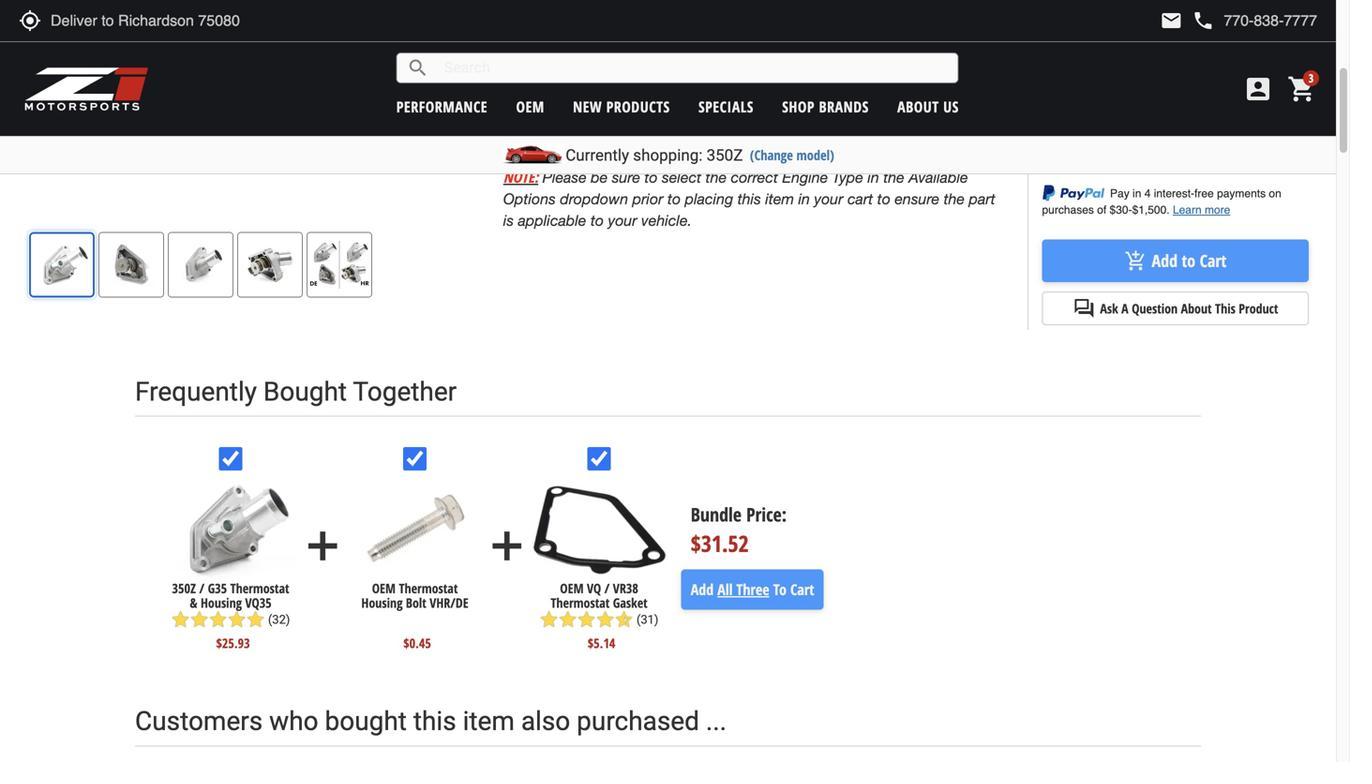 Task type: describe. For each thing, give the bounding box(es) containing it.
to right cart
[[877, 190, 891, 208]]

is
[[503, 211, 514, 229]]

2003-2007 infiniti g35 coupe 2003-2008 infiniti g35 sedan 2003-2008 nissan 350z
[[541, 95, 738, 155]]

customers
[[135, 706, 263, 737]]

replacement vq35hr bolt to thermostat can be found here .
[[503, 31, 908, 51]]

new
[[573, 97, 602, 117]]

question_answer ask a question about this product
[[1073, 297, 1278, 320]]

thermostat inside '350z / g35 thermostat & housing vq35 star star star star star (32) $25.93'
[[230, 579, 289, 597]]

us
[[943, 97, 959, 117]]

oem thermostat housing bolt vhr/de
[[361, 579, 468, 612]]

Search search field
[[429, 54, 958, 82]]

gasket
[[613, 594, 648, 612]]

8 star from the left
[[577, 610, 596, 629]]

0 vertical spatial add
[[1152, 249, 1178, 272]]

(change model) link
[[750, 146, 834, 164]]

shopping_cart
[[1287, 74, 1317, 104]]

replacement
[[503, 33, 592, 50]]

my_location
[[19, 9, 41, 32]]

1 star from the left
[[171, 610, 190, 629]]

item inside please be sure to select the correct engine type in the available options dropdown prior to placing this item in your cart to ensure the part is applicable to your vehicle.
[[765, 190, 794, 208]]

here link
[[875, 31, 904, 51]]

frequently bought together
[[135, 376, 457, 407]]

1 horizontal spatial cart
[[1200, 249, 1227, 272]]

available
[[909, 168, 968, 186]]

vhr/de
[[430, 594, 468, 612]]

new products
[[573, 97, 670, 117]]

three
[[736, 579, 769, 599]]

mail
[[1160, 9, 1183, 32]]

/ inside the oem vq / vr38 thermostat gasket star star star star star_half (31) $5.14
[[604, 579, 610, 597]]

1 2003- from the top
[[541, 95, 580, 112]]

specials link
[[698, 97, 754, 117]]

nissan
[[617, 138, 663, 155]]

sedan
[[694, 116, 737, 133]]

search
[[407, 57, 429, 79]]

2 horizontal spatial the
[[944, 190, 965, 208]]

together
[[353, 376, 457, 407]]

specials
[[698, 97, 754, 117]]

ready
[[1096, 117, 1129, 137]]

(31)
[[636, 613, 659, 627]]

price: $25.93
[[1042, 146, 1138, 176]]

currently shopping: 350z (change model)
[[566, 146, 834, 165]]

1 infiniti from the top
[[617, 95, 657, 112]]

star_half
[[615, 610, 633, 629]]

about us
[[897, 97, 959, 117]]

housing inside oem thermostat housing bolt vhr/de
[[361, 594, 403, 612]]

bolt
[[659, 33, 684, 50]]

oem for oem thermostat housing bolt vhr/de
[[372, 579, 396, 597]]

1 vertical spatial g35
[[661, 116, 689, 133]]

(32)
[[268, 613, 290, 627]]

options
[[503, 190, 556, 208]]

cart
[[847, 190, 873, 208]]

to down dropdown
[[590, 211, 604, 229]]

question_answer
[[1073, 297, 1095, 320]]

vq
[[587, 579, 601, 597]]

be inside please be sure to select the correct engine type in the available options dropdown prior to placing this item in your cart to ensure the part is applicable to your vehicle.
[[591, 168, 608, 186]]

who
[[269, 706, 318, 737]]

3 star from the left
[[209, 610, 227, 629]]

6 star from the left
[[540, 610, 558, 629]]

price: inside price: $25.93
[[1042, 156, 1070, 173]]

found
[[832, 33, 871, 50]]

account_box
[[1243, 74, 1273, 104]]

frequently
[[135, 376, 257, 407]]

help
[[1181, 114, 1202, 135]]

about us link
[[897, 97, 959, 117]]

applicable
[[518, 211, 586, 229]]

please
[[542, 168, 587, 186]]

to up prior
[[644, 168, 658, 186]]

z1 motorsports logo image
[[23, 66, 150, 113]]

price: inside bundle price: $31.52
[[746, 502, 787, 527]]

ensure
[[895, 190, 939, 208]]

2007
[[580, 95, 613, 112]]

this inside please be sure to select the correct engine type in the available options dropdown prior to placing this item in your cart to ensure the part is applicable to your vehicle.
[[737, 190, 761, 208]]

0 horizontal spatial item
[[463, 706, 515, 737]]

all
[[717, 579, 733, 599]]

here
[[875, 31, 904, 51]]

mail phone
[[1160, 9, 1214, 32]]

shopping:
[[633, 146, 703, 165]]

$25.93 inside '350z / g35 thermostat & housing vq35 star star star star star (32) $25.93'
[[216, 634, 250, 652]]

phone link
[[1192, 9, 1317, 32]]

1 horizontal spatial $25.93
[[1080, 146, 1138, 176]]

also
[[521, 706, 570, 737]]

mail link
[[1160, 9, 1183, 32]]

shop brands link
[[782, 97, 869, 117]]

/ inside '350z / g35 thermostat & housing vq35 star star star star star (32) $25.93'
[[199, 579, 204, 597]]

to up "vehicle."
[[667, 190, 681, 208]]

350z inside '350z / g35 thermostat & housing vq35 star star star star star (32) $25.93'
[[172, 579, 196, 597]]

type
[[832, 168, 863, 186]]

shopping_cart link
[[1283, 74, 1317, 104]]

$5.14
[[588, 634, 615, 652]]

1 2008 from the top
[[580, 116, 613, 133]]

to up question_answer ask a question about this product
[[1182, 249, 1196, 272]]

shop
[[782, 97, 815, 117]]

$0.45
[[403, 634, 431, 652]]

a
[[1121, 300, 1128, 317]]

please be sure to select the correct engine type in the available options dropdown prior to placing this item in your cart to ensure the part is applicable to your vehicle.
[[503, 168, 995, 229]]

performance link
[[396, 97, 488, 117]]

0 vertical spatial your
[[814, 190, 843, 208]]

account_box link
[[1238, 74, 1278, 104]]

currently
[[566, 146, 629, 165]]

...
[[706, 706, 727, 737]]

part
[[969, 190, 995, 208]]



Task type: vqa. For each thing, say whether or not it's contained in the screenshot.
READ
no



Task type: locate. For each thing, give the bounding box(es) containing it.
be up dropdown
[[591, 168, 608, 186]]

engine
[[782, 168, 828, 186]]

your
[[814, 190, 843, 208], [608, 211, 637, 229]]

2 horizontal spatial thermostat
[[551, 594, 610, 612]]

350z inside 2003-2007 infiniti g35 coupe 2003-2008 infiniti g35 sedan 2003-2008 nissan 350z
[[667, 138, 701, 155]]

1 horizontal spatial the
[[883, 168, 904, 186]]

350z left vq35
[[172, 579, 196, 597]]

bought
[[263, 376, 347, 407]]

oem left vq
[[560, 579, 584, 597]]

vehicle.
[[641, 211, 692, 229]]

oem for oem
[[516, 97, 545, 117]]

2 vertical spatial g35
[[208, 579, 227, 597]]

/
[[199, 579, 204, 597], [604, 579, 610, 597]]

1 vertical spatial price:
[[746, 502, 787, 527]]

oem left bolt
[[372, 579, 396, 597]]

1 horizontal spatial item
[[765, 190, 794, 208]]

1 horizontal spatial price:
[[1042, 156, 1070, 173]]

350z / g35 thermostat & housing vq35 star star star star star (32) $25.93
[[171, 579, 290, 652]]

to
[[688, 33, 702, 50], [1133, 117, 1145, 137], [644, 168, 658, 186], [667, 190, 681, 208], [877, 190, 891, 208], [590, 211, 604, 229], [1182, 249, 1196, 272]]

0 horizontal spatial in
[[798, 190, 810, 208]]

stock,
[[1058, 117, 1093, 137]]

prior
[[632, 190, 663, 208]]

&
[[190, 594, 197, 612]]

2008
[[580, 116, 613, 133], [580, 138, 613, 155]]

None checkbox
[[403, 447, 427, 471]]

1 vertical spatial item
[[463, 706, 515, 737]]

0 horizontal spatial be
[[591, 168, 608, 186]]

0 horizontal spatial /
[[199, 579, 204, 597]]

2 star from the left
[[190, 610, 209, 629]]

1 horizontal spatial oem
[[516, 97, 545, 117]]

0 vertical spatial price:
[[1042, 156, 1070, 173]]

g35
[[661, 95, 689, 112], [661, 116, 689, 133], [208, 579, 227, 597]]

/ right &
[[199, 579, 204, 597]]

oem for oem vq / vr38 thermostat gasket star star star star star_half (31) $5.14
[[560, 579, 584, 597]]

0 horizontal spatial this
[[413, 706, 456, 737]]

1 vertical spatial in
[[798, 190, 810, 208]]

select
[[662, 168, 701, 186]]

to left ship.
[[1133, 117, 1145, 137]]

1 vertical spatial about
[[1181, 300, 1212, 317]]

1 vertical spatial infiniti
[[617, 116, 657, 133]]

0 horizontal spatial add
[[691, 579, 714, 599]]

price:
[[1042, 156, 1070, 173], [746, 502, 787, 527]]

350z
[[667, 138, 701, 155], [706, 146, 743, 165], [172, 579, 196, 597]]

model)
[[796, 146, 834, 164]]

g35 up shopping:
[[661, 116, 689, 133]]

item down correct
[[765, 190, 794, 208]]

bolt
[[406, 594, 426, 612]]

shop brands
[[782, 97, 869, 117]]

purchased
[[577, 706, 699, 737]]

oem inside oem thermostat housing bolt vhr/de
[[372, 579, 396, 597]]

2 / from the left
[[604, 579, 610, 597]]

350z down sedan
[[706, 146, 743, 165]]

0 vertical spatial 2008
[[580, 116, 613, 133]]

the
[[706, 168, 727, 186], [883, 168, 904, 186], [944, 190, 965, 208]]

add
[[1152, 249, 1178, 272], [691, 579, 714, 599]]

1 / from the left
[[199, 579, 204, 597]]

oem link
[[516, 97, 545, 117]]

add_shopping_cart
[[1125, 250, 1147, 272]]

to right bolt
[[688, 33, 702, 50]]

bundle
[[691, 502, 742, 527]]

vq35
[[245, 594, 272, 612]]

cart up this at the top of the page
[[1200, 249, 1227, 272]]

1 housing from the left
[[201, 594, 242, 612]]

1 horizontal spatial thermostat
[[399, 579, 458, 597]]

cart
[[1200, 249, 1227, 272], [790, 579, 814, 599]]

$25.93 down ready
[[1080, 146, 1138, 176]]

2 2008 from the top
[[580, 138, 613, 155]]

add right add_shopping_cart on the right top of the page
[[1152, 249, 1178, 272]]

2 horizontal spatial 350z
[[706, 146, 743, 165]]

price: down in
[[1042, 156, 1070, 173]]

about left us on the top right
[[897, 97, 939, 117]]

your down 'type'
[[814, 190, 843, 208]]

fits:
[[503, 62, 528, 82]]

thermostat
[[706, 33, 778, 50]]

add all three to cart
[[691, 579, 814, 599]]

9 star from the left
[[596, 610, 615, 629]]

2 2003- from the top
[[541, 116, 580, 133]]

1 horizontal spatial about
[[1181, 300, 1212, 317]]

brands
[[819, 97, 869, 117]]

add_shopping_cart add to cart
[[1125, 249, 1227, 272]]

0 vertical spatial about
[[897, 97, 939, 117]]

housing left bolt
[[361, 594, 403, 612]]

1 add from the left
[[299, 523, 346, 569]]

infiniti up the nissan
[[617, 116, 657, 133]]

be inside replacement vq35hr bolt to thermostat can be found here .
[[811, 33, 828, 50]]

the down available
[[944, 190, 965, 208]]

g35 down search search box
[[661, 95, 689, 112]]

question
[[1132, 300, 1178, 317]]

0 horizontal spatial cart
[[790, 579, 814, 599]]

$31.52
[[691, 528, 749, 559]]

note:
[[503, 167, 538, 187]]

the up ensure
[[883, 168, 904, 186]]

2 housing from the left
[[361, 594, 403, 612]]

thermostat inside oem thermostat housing bolt vhr/de
[[399, 579, 458, 597]]

0 horizontal spatial oem
[[372, 579, 396, 597]]

phone
[[1192, 9, 1214, 32]]

0 horizontal spatial 350z
[[172, 579, 196, 597]]

0 vertical spatial $25.93
[[1080, 146, 1138, 176]]

1 vertical spatial this
[[413, 706, 456, 737]]

in up cart
[[867, 168, 879, 186]]

350z up select
[[667, 138, 701, 155]]

g35 right &
[[208, 579, 227, 597]]

infiniti right 2007
[[617, 95, 657, 112]]

in stock, ready to ship. help
[[1042, 114, 1202, 137]]

4 star from the left
[[227, 610, 246, 629]]

this down correct
[[737, 190, 761, 208]]

0 horizontal spatial thermostat
[[230, 579, 289, 597]]

1 vertical spatial 2003-
[[541, 116, 580, 133]]

housing right &
[[201, 594, 242, 612]]

the up placing
[[706, 168, 727, 186]]

can
[[782, 33, 807, 50]]

item
[[765, 190, 794, 208], [463, 706, 515, 737]]

in down engine
[[798, 190, 810, 208]]

about left this at the top of the page
[[1181, 300, 1212, 317]]

0 vertical spatial this
[[737, 190, 761, 208]]

3 2003- from the top
[[541, 138, 580, 155]]

0 horizontal spatial price:
[[746, 502, 787, 527]]

(change
[[750, 146, 793, 164]]

1 horizontal spatial be
[[811, 33, 828, 50]]

about inside question_answer ask a question about this product
[[1181, 300, 1212, 317]]

1 horizontal spatial /
[[604, 579, 610, 597]]

2008 down 2007
[[580, 116, 613, 133]]

g35 inside '350z / g35 thermostat & housing vq35 star star star star star (32) $25.93'
[[208, 579, 227, 597]]

2 vertical spatial 2003-
[[541, 138, 580, 155]]

thermostat
[[230, 579, 289, 597], [399, 579, 458, 597], [551, 594, 610, 612]]

1 vertical spatial cart
[[790, 579, 814, 599]]

2 infiniti from the top
[[617, 116, 657, 133]]

thermostat up $0.45
[[399, 579, 458, 597]]

ship.
[[1149, 117, 1177, 137]]

1 horizontal spatial in
[[867, 168, 879, 186]]

2003-
[[541, 95, 580, 112], [541, 116, 580, 133], [541, 138, 580, 155]]

7 star from the left
[[558, 610, 577, 629]]

vr38
[[613, 579, 638, 597]]

0 horizontal spatial housing
[[201, 594, 242, 612]]

bought
[[325, 706, 407, 737]]

0 horizontal spatial $25.93
[[216, 634, 250, 652]]

1 vertical spatial be
[[591, 168, 608, 186]]

coupe
[[694, 95, 738, 112]]

oem down fits:
[[516, 97, 545, 117]]

housing
[[201, 594, 242, 612], [361, 594, 403, 612]]

0 horizontal spatial about
[[897, 97, 939, 117]]

0 horizontal spatial your
[[608, 211, 637, 229]]

0 vertical spatial item
[[765, 190, 794, 208]]

to inside replacement vq35hr bolt to thermostat can be found here .
[[688, 33, 702, 50]]

1 horizontal spatial your
[[814, 190, 843, 208]]

to
[[773, 579, 787, 599]]

star
[[171, 610, 190, 629], [190, 610, 209, 629], [209, 610, 227, 629], [227, 610, 246, 629], [246, 610, 265, 629], [540, 610, 558, 629], [558, 610, 577, 629], [577, 610, 596, 629], [596, 610, 615, 629]]

2 add from the left
[[484, 523, 530, 569]]

2 horizontal spatial oem
[[560, 579, 584, 597]]

oem inside the oem vq / vr38 thermostat gasket star star star star star_half (31) $5.14
[[560, 579, 584, 597]]

thermostat up $5.14
[[551, 594, 610, 612]]

new products link
[[573, 97, 670, 117]]

1 vertical spatial your
[[608, 211, 637, 229]]

add left all
[[691, 579, 714, 599]]

product
[[1239, 300, 1278, 317]]

price: right "bundle"
[[746, 502, 787, 527]]

1 vertical spatial $25.93
[[216, 634, 250, 652]]

1 horizontal spatial add
[[484, 523, 530, 569]]

item left 'also'
[[463, 706, 515, 737]]

0 vertical spatial cart
[[1200, 249, 1227, 272]]

customers who bought this item also purchased ...
[[135, 706, 727, 737]]

sure
[[612, 168, 640, 186]]

in
[[867, 168, 879, 186], [798, 190, 810, 208]]

0 vertical spatial in
[[867, 168, 879, 186]]

thermostat up (32)
[[230, 579, 289, 597]]

/ right vq
[[604, 579, 610, 597]]

be right can
[[811, 33, 828, 50]]

housing inside '350z / g35 thermostat & housing vq35 star star star star star (32) $25.93'
[[201, 594, 242, 612]]

2008 down new
[[580, 138, 613, 155]]

vq35hr
[[596, 33, 654, 50]]

0 vertical spatial be
[[811, 33, 828, 50]]

5 star from the left
[[246, 610, 265, 629]]

1 horizontal spatial this
[[737, 190, 761, 208]]

0 vertical spatial infiniti
[[617, 95, 657, 112]]

this
[[1215, 300, 1235, 317]]

$25.93 down vq35
[[216, 634, 250, 652]]

1 horizontal spatial add
[[1152, 249, 1178, 272]]

add
[[299, 523, 346, 569], [484, 523, 530, 569]]

0 horizontal spatial add
[[299, 523, 346, 569]]

None checkbox
[[219, 447, 242, 471], [587, 447, 611, 471], [219, 447, 242, 471], [587, 447, 611, 471]]

dropdown
[[560, 190, 628, 208]]

products
[[606, 97, 670, 117]]

0 vertical spatial 2003-
[[541, 95, 580, 112]]

cart right to
[[790, 579, 814, 599]]

1 vertical spatial 2008
[[580, 138, 613, 155]]

oem vq / vr38 thermostat gasket star star star star star_half (31) $5.14
[[540, 579, 659, 652]]

.
[[904, 31, 908, 51]]

your down prior
[[608, 211, 637, 229]]

in
[[1042, 117, 1054, 137]]

1 horizontal spatial 350z
[[667, 138, 701, 155]]

0 horizontal spatial the
[[706, 168, 727, 186]]

performance
[[396, 97, 488, 117]]

ask
[[1100, 300, 1118, 317]]

1 vertical spatial add
[[691, 579, 714, 599]]

0 vertical spatial g35
[[661, 95, 689, 112]]

thermostat inside the oem vq / vr38 thermostat gasket star star star star star_half (31) $5.14
[[551, 594, 610, 612]]

correct
[[731, 168, 778, 186]]

1 horizontal spatial housing
[[361, 594, 403, 612]]

to inside 'in stock, ready to ship. help'
[[1133, 117, 1145, 137]]

this right bought
[[413, 706, 456, 737]]



